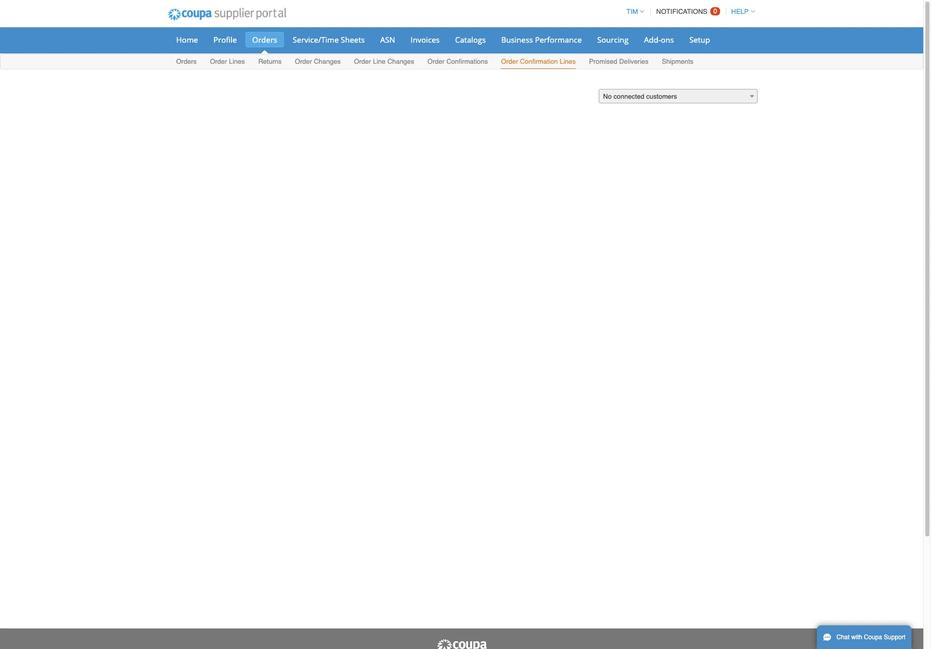 Task type: describe. For each thing, give the bounding box(es) containing it.
order for order confirmations
[[428, 58, 445, 65]]

chat with coupa support button
[[817, 626, 912, 650]]

sheets
[[341, 34, 365, 45]]

1 vertical spatial coupa supplier portal image
[[436, 639, 488, 650]]

order confirmations link
[[427, 56, 489, 69]]

changes inside order changes link
[[314, 58, 341, 65]]

service/time
[[293, 34, 339, 45]]

order line changes
[[354, 58, 414, 65]]

notifications
[[657, 8, 708, 15]]

catalogs
[[455, 34, 486, 45]]

asn link
[[374, 32, 402, 47]]

service/time sheets link
[[286, 32, 372, 47]]

invoices link
[[404, 32, 447, 47]]

0 horizontal spatial orders link
[[176, 56, 197, 69]]

add-
[[644, 34, 661, 45]]

connected
[[614, 93, 645, 100]]

add-ons link
[[638, 32, 681, 47]]

order for order lines
[[210, 58, 227, 65]]

promised deliveries link
[[589, 56, 649, 69]]

setup
[[690, 34, 711, 45]]

0
[[714, 7, 718, 15]]

0 vertical spatial orders
[[252, 34, 277, 45]]

confirmation
[[520, 58, 558, 65]]

order changes link
[[295, 56, 341, 69]]

add-ons
[[644, 34, 674, 45]]

1 vertical spatial orders
[[176, 58, 197, 65]]

home
[[176, 34, 198, 45]]

setup link
[[683, 32, 717, 47]]

no
[[604, 93, 612, 100]]

performance
[[535, 34, 582, 45]]

sourcing link
[[591, 32, 636, 47]]

order for order changes
[[295, 58, 312, 65]]

invoices
[[411, 34, 440, 45]]

changes inside order line changes link
[[388, 58, 414, 65]]

sourcing
[[598, 34, 629, 45]]

business performance
[[502, 34, 582, 45]]

0 vertical spatial orders link
[[246, 32, 284, 47]]

chat with coupa support
[[837, 634, 906, 641]]

order changes
[[295, 58, 341, 65]]



Task type: locate. For each thing, give the bounding box(es) containing it.
order for order line changes
[[354, 58, 371, 65]]

orders link
[[246, 32, 284, 47], [176, 56, 197, 69]]

1 lines from the left
[[229, 58, 245, 65]]

tim
[[627, 8, 638, 15]]

home link
[[170, 32, 205, 47]]

No connected customers field
[[599, 89, 758, 104]]

order down profile
[[210, 58, 227, 65]]

No connected customers text field
[[599, 90, 757, 104]]

orders down home link
[[176, 58, 197, 65]]

shipments
[[662, 58, 694, 65]]

lines down performance
[[560, 58, 576, 65]]

1 horizontal spatial lines
[[560, 58, 576, 65]]

changes down "service/time sheets" link
[[314, 58, 341, 65]]

tim link
[[622, 8, 645, 15]]

shipments link
[[662, 56, 694, 69]]

orders link down home
[[176, 56, 197, 69]]

0 horizontal spatial lines
[[229, 58, 245, 65]]

coupa supplier portal image
[[161, 2, 293, 27], [436, 639, 488, 650]]

2 order from the left
[[295, 58, 312, 65]]

changes right line
[[388, 58, 414, 65]]

0 horizontal spatial coupa supplier portal image
[[161, 2, 293, 27]]

lines inside "link"
[[560, 58, 576, 65]]

help
[[732, 8, 749, 15]]

catalogs link
[[449, 32, 493, 47]]

3 order from the left
[[354, 58, 371, 65]]

orders
[[252, 34, 277, 45], [176, 58, 197, 65]]

1 horizontal spatial orders
[[252, 34, 277, 45]]

returns
[[258, 58, 282, 65]]

0 horizontal spatial orders
[[176, 58, 197, 65]]

with
[[852, 634, 863, 641]]

4 order from the left
[[428, 58, 445, 65]]

order line changes link
[[354, 56, 415, 69]]

business performance link
[[495, 32, 589, 47]]

orders up returns
[[252, 34, 277, 45]]

navigation
[[622, 2, 755, 22]]

asn
[[381, 34, 395, 45]]

1 vertical spatial orders link
[[176, 56, 197, 69]]

help link
[[727, 8, 755, 15]]

promised
[[589, 58, 618, 65]]

navigation containing notifications 0
[[622, 2, 755, 22]]

lines down profile
[[229, 58, 245, 65]]

order confirmation lines
[[501, 58, 576, 65]]

deliveries
[[620, 58, 649, 65]]

1 changes from the left
[[314, 58, 341, 65]]

returns link
[[258, 56, 282, 69]]

1 horizontal spatial orders link
[[246, 32, 284, 47]]

support
[[884, 634, 906, 641]]

2 lines from the left
[[560, 58, 576, 65]]

service/time sheets
[[293, 34, 365, 45]]

customers
[[647, 93, 678, 100]]

chat
[[837, 634, 850, 641]]

order down business
[[501, 58, 518, 65]]

order for order confirmation lines
[[501, 58, 518, 65]]

orders link up returns
[[246, 32, 284, 47]]

profile link
[[207, 32, 244, 47]]

2 changes from the left
[[388, 58, 414, 65]]

changes
[[314, 58, 341, 65], [388, 58, 414, 65]]

lines
[[229, 58, 245, 65], [560, 58, 576, 65]]

order lines
[[210, 58, 245, 65]]

order down "service/time"
[[295, 58, 312, 65]]

1 horizontal spatial coupa supplier portal image
[[436, 639, 488, 650]]

line
[[373, 58, 386, 65]]

order left line
[[354, 58, 371, 65]]

order lines link
[[210, 56, 246, 69]]

order
[[210, 58, 227, 65], [295, 58, 312, 65], [354, 58, 371, 65], [428, 58, 445, 65], [501, 58, 518, 65]]

order inside "link"
[[501, 58, 518, 65]]

confirmations
[[447, 58, 488, 65]]

order confirmations
[[428, 58, 488, 65]]

promised deliveries
[[589, 58, 649, 65]]

ons
[[661, 34, 674, 45]]

order down invoices
[[428, 58, 445, 65]]

profile
[[214, 34, 237, 45]]

1 order from the left
[[210, 58, 227, 65]]

coupa
[[865, 634, 883, 641]]

0 horizontal spatial changes
[[314, 58, 341, 65]]

order confirmation lines link
[[501, 56, 577, 69]]

5 order from the left
[[501, 58, 518, 65]]

1 horizontal spatial changes
[[388, 58, 414, 65]]

no connected customers
[[604, 93, 678, 100]]

notifications 0
[[657, 7, 718, 15]]

business
[[502, 34, 533, 45]]

0 vertical spatial coupa supplier portal image
[[161, 2, 293, 27]]



Task type: vqa. For each thing, say whether or not it's contained in the screenshot.
Than
no



